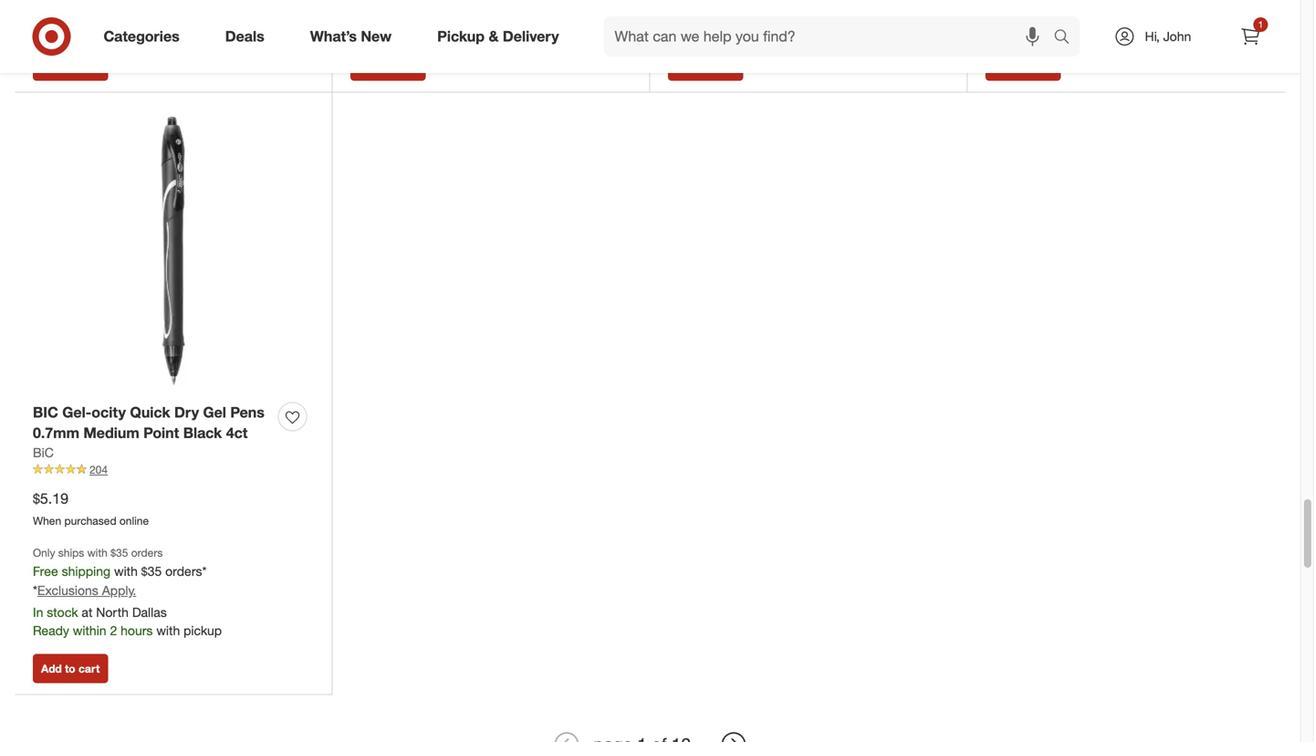 Task type: describe. For each thing, give the bounding box(es) containing it.
204
[[89, 463, 108, 477]]

ships
[[58, 546, 84, 559]]

orders*
[[165, 563, 207, 579]]

1 horizontal spatial 2
[[428, 19, 435, 35]]

cart for ready
[[714, 59, 735, 73]]

ready within 2 hours with pickup
[[351, 19, 540, 35]]

add for not available at check nearby stores
[[41, 59, 62, 73]]

pickup
[[437, 27, 485, 45]]

add down exclusions
[[41, 662, 62, 675]]

not for not available at north dallas check nearby stores
[[986, 2, 1006, 18]]

available for stores
[[57, 1, 106, 17]]

free
[[33, 563, 58, 579]]

hours inside only ships with $35 orders free shipping with $35 orders* * exclusions apply. in stock at  north dallas ready within 2 hours with pickup
[[121, 622, 153, 638]]

pickup inside 'in stock at  north dallas ready within 2 hours with pickup'
[[819, 19, 857, 35]]

within inside 'in stock at  north dallas ready within 2 hours with pickup'
[[708, 19, 742, 35]]

only ships with $35 orders free shipping with $35 orders* * exclusions apply. in stock at  north dallas ready within 2 hours with pickup
[[33, 546, 222, 638]]

at for ready
[[717, 1, 728, 17]]

exclusions apply. button
[[37, 581, 136, 600]]

what's new link
[[295, 16, 415, 57]]

1
[[1259, 19, 1264, 30]]

not available at check nearby stores
[[33, 1, 151, 35]]

medium
[[83, 424, 139, 442]]

stock inside only ships with $35 orders free shipping with $35 orders* * exclusions apply. in stock at  north dallas ready within 2 hours with pickup
[[47, 604, 78, 620]]

What can we help you find? suggestions appear below search field
[[604, 16, 1059, 57]]

add to cart for in stock at  north dallas ready within 2 hours with pickup
[[676, 59, 735, 73]]

purchased
[[64, 514, 116, 528]]

check inside not available at north dallas check nearby stores
[[986, 20, 1023, 36]]

what's
[[310, 27, 357, 45]]

hours inside 'in stock at  north dallas ready within 2 hours with pickup'
[[756, 19, 788, 35]]

$5.19
[[33, 490, 68, 508]]

at for stores
[[110, 1, 121, 17]]

pickup inside only ships with $35 orders free shipping with $35 orders* * exclusions apply. in stock at  north dallas ready within 2 hours with pickup
[[184, 622, 222, 638]]

ready inside only ships with $35 orders free shipping with $35 orders* * exclusions apply. in stock at  north dallas ready within 2 hours with pickup
[[33, 622, 69, 638]]

only
[[33, 546, 55, 559]]

add to cart for not available at check nearby stores
[[41, 59, 100, 73]]

to down exclusions
[[65, 662, 75, 675]]

categories link
[[88, 16, 202, 57]]

north inside only ships with $35 orders free shipping with $35 orders* * exclusions apply. in stock at  north dallas ready within 2 hours with pickup
[[96, 604, 129, 620]]

1 horizontal spatial ready
[[351, 19, 387, 35]]

orders
[[131, 546, 163, 559]]

add down "new"
[[359, 59, 380, 73]]

dallas inside only ships with $35 orders free shipping with $35 orders* * exclusions apply. in stock at  north dallas ready within 2 hours with pickup
[[132, 604, 167, 620]]

delivery
[[503, 27, 559, 45]]

1 horizontal spatial hours
[[438, 19, 471, 35]]

check inside not available at check nearby stores
[[33, 19, 70, 35]]

north for stores
[[1078, 2, 1110, 18]]

add to cart for not available at north dallas check nearby stores
[[994, 59, 1053, 73]]

what's new
[[310, 27, 392, 45]]

available for check
[[1010, 2, 1060, 18]]

gel
[[203, 403, 226, 421]]

shipping
[[62, 563, 111, 579]]

2 inside only ships with $35 orders free shipping with $35 orders* * exclusions apply. in stock at  north dallas ready within 2 hours with pickup
[[110, 622, 117, 638]]

$5.19 when purchased online
[[33, 490, 149, 528]]

apply.
[[102, 582, 136, 598]]

nearby inside not available at check nearby stores
[[73, 19, 112, 35]]

to for not available at check nearby stores
[[65, 59, 75, 73]]

bic gel-ocity quick dry gel pens 0.7mm medium point black 4ct link
[[33, 402, 271, 444]]

dallas for 2
[[768, 1, 802, 17]]

not for not available at check nearby stores
[[33, 1, 53, 17]]

bic gel-ocity quick dry gel pens 0.7mm medium point black 4ct
[[33, 403, 265, 442]]

check nearby stores button for stores
[[33, 18, 151, 36]]

categories
[[104, 27, 180, 45]]



Task type: locate. For each thing, give the bounding box(es) containing it.
1 horizontal spatial available
[[1010, 2, 1060, 18]]

check nearby stores button
[[33, 18, 151, 36], [986, 19, 1104, 37]]

add to cart button for not available at check nearby stores
[[33, 51, 108, 81]]

available up the search
[[1010, 2, 1060, 18]]

1 vertical spatial stock
[[47, 604, 78, 620]]

ocity
[[92, 403, 126, 421]]

at inside only ships with $35 orders free shipping with $35 orders* * exclusions apply. in stock at  north dallas ready within 2 hours with pickup
[[82, 604, 93, 620]]

to down not available at check nearby stores on the left
[[65, 59, 75, 73]]

1 horizontal spatial check nearby stores button
[[986, 19, 1104, 37]]

cart down exclusions apply. button
[[78, 662, 100, 675]]

*
[[33, 582, 37, 598]]

add for not available at north dallas check nearby stores
[[994, 59, 1015, 73]]

check left the search
[[986, 20, 1023, 36]]

0 horizontal spatial hours
[[121, 622, 153, 638]]

add to cart down "new"
[[359, 59, 418, 73]]

north for 2
[[731, 1, 764, 17]]

in stock at  north dallas ready within 2 hours with pickup
[[668, 1, 857, 35]]

1 horizontal spatial dallas
[[768, 1, 802, 17]]

search
[[1046, 29, 1090, 47]]

exclusions
[[37, 582, 98, 598]]

at
[[110, 1, 121, 17], [717, 1, 728, 17], [1063, 2, 1074, 18], [82, 604, 93, 620]]

stock
[[682, 1, 713, 17], [47, 604, 78, 620]]

cart down not available at check nearby stores on the left
[[78, 59, 100, 73]]

add to cart button down exclusions
[[33, 654, 108, 683]]

1 horizontal spatial pickup
[[501, 19, 540, 35]]

0 vertical spatial in
[[668, 1, 679, 17]]

add to cart button down "new"
[[351, 51, 426, 81]]

new
[[361, 27, 392, 45]]

available up categories
[[57, 1, 106, 17]]

check
[[33, 19, 70, 35], [986, 20, 1023, 36]]

0 horizontal spatial $35
[[111, 546, 128, 559]]

0 horizontal spatial stock
[[47, 604, 78, 620]]

to for not available at north dallas check nearby stores
[[1018, 59, 1028, 73]]

at for check
[[1063, 2, 1074, 18]]

0 vertical spatial stock
[[682, 1, 713, 17]]

1 horizontal spatial within
[[391, 19, 424, 35]]

1 link
[[1231, 16, 1271, 57]]

1 horizontal spatial in
[[668, 1, 679, 17]]

quick
[[130, 403, 170, 421]]

hi, john
[[1145, 28, 1192, 44]]

0 horizontal spatial available
[[57, 1, 106, 17]]

add to cart button
[[33, 51, 108, 81], [351, 51, 426, 81], [668, 51, 743, 81], [986, 51, 1061, 81], [33, 654, 108, 683]]

stores inside not available at north dallas check nearby stores
[[1069, 20, 1104, 36]]

add down not available at check nearby stores on the left
[[41, 59, 62, 73]]

deals link
[[210, 16, 287, 57]]

point
[[143, 424, 179, 442]]

available inside not available at north dallas check nearby stores
[[1010, 2, 1060, 18]]

check left categories
[[33, 19, 70, 35]]

0 vertical spatial $35
[[111, 546, 128, 559]]

2
[[428, 19, 435, 35], [745, 19, 752, 35], [110, 622, 117, 638]]

stock inside 'in stock at  north dallas ready within 2 hours with pickup'
[[682, 1, 713, 17]]

ready
[[351, 19, 387, 35], [668, 19, 705, 35], [33, 622, 69, 638]]

add to cart button for not available at north dallas check nearby stores
[[986, 51, 1061, 81]]

2 horizontal spatial dallas
[[1114, 2, 1148, 18]]

0 horizontal spatial in
[[33, 604, 43, 620]]

1 horizontal spatial stock
[[682, 1, 713, 17]]

available inside not available at check nearby stores
[[57, 1, 106, 17]]

bic gel-ocity quick dry gel pens 0.7mm medium point black 4ct image
[[33, 110, 314, 391], [33, 110, 314, 391]]

add down 'in stock at  north dallas ready within 2 hours with pickup'
[[676, 59, 697, 73]]

2 horizontal spatial pickup
[[819, 19, 857, 35]]

not inside not available at north dallas check nearby stores
[[986, 2, 1006, 18]]

1 horizontal spatial $35
[[141, 563, 162, 579]]

north
[[731, 1, 764, 17], [1078, 2, 1110, 18], [96, 604, 129, 620]]

1 horizontal spatial stores
[[1069, 20, 1104, 36]]

search button
[[1046, 16, 1090, 60]]

with
[[474, 19, 498, 35], [792, 19, 815, 35], [87, 546, 108, 559], [114, 563, 138, 579], [156, 622, 180, 638]]

1 horizontal spatial not
[[986, 2, 1006, 18]]

john
[[1164, 28, 1192, 44]]

to left search button at right top
[[1018, 59, 1028, 73]]

2 inside 'in stock at  north dallas ready within 2 hours with pickup'
[[745, 19, 752, 35]]

black
[[183, 424, 222, 442]]

when
[[33, 514, 61, 528]]

cart down the search
[[1032, 59, 1053, 73]]

in inside 'in stock at  north dallas ready within 2 hours with pickup'
[[668, 1, 679, 17]]

in inside only ships with $35 orders free shipping with $35 orders* * exclusions apply. in stock at  north dallas ready within 2 hours with pickup
[[33, 604, 43, 620]]

north inside not available at north dallas check nearby stores
[[1078, 2, 1110, 18]]

hi,
[[1145, 28, 1160, 44]]

add to cart button for in stock at  north dallas ready within 2 hours with pickup
[[668, 51, 743, 81]]

add to cart button down not available at check nearby stores on the left
[[33, 51, 108, 81]]

at inside not available at north dallas check nearby stores
[[1063, 2, 1074, 18]]

0 horizontal spatial dallas
[[132, 604, 167, 620]]

0 horizontal spatial check nearby stores button
[[33, 18, 151, 36]]

add to cart
[[41, 59, 100, 73], [359, 59, 418, 73], [676, 59, 735, 73], [994, 59, 1053, 73], [41, 662, 100, 675]]

1 horizontal spatial nearby
[[1026, 20, 1065, 36]]

with inside 'in stock at  north dallas ready within 2 hours with pickup'
[[792, 19, 815, 35]]

in
[[668, 1, 679, 17], [33, 604, 43, 620]]

dry
[[174, 403, 199, 421]]

at inside 'in stock at  north dallas ready within 2 hours with pickup'
[[717, 1, 728, 17]]

within
[[391, 19, 424, 35], [708, 19, 742, 35], [73, 622, 106, 638]]

online
[[120, 514, 149, 528]]

1 horizontal spatial north
[[731, 1, 764, 17]]

pickup
[[501, 19, 540, 35], [819, 19, 857, 35], [184, 622, 222, 638]]

0.7mm
[[33, 424, 79, 442]]

gel-
[[62, 403, 92, 421]]

to
[[65, 59, 75, 73], [383, 59, 393, 73], [700, 59, 711, 73], [1018, 59, 1028, 73], [65, 662, 75, 675]]

dallas inside not available at north dallas check nearby stores
[[1114, 2, 1148, 18]]

at inside not available at check nearby stores
[[110, 1, 121, 17]]

add to cart down not available at check nearby stores on the left
[[41, 59, 100, 73]]

add to cart button down the search
[[986, 51, 1061, 81]]

bic link
[[33, 444, 54, 462]]

0 horizontal spatial nearby
[[73, 19, 112, 35]]

cart
[[78, 59, 100, 73], [396, 59, 418, 73], [714, 59, 735, 73], [1032, 59, 1053, 73], [78, 662, 100, 675]]

within inside only ships with $35 orders free shipping with $35 orders* * exclusions apply. in stock at  north dallas ready within 2 hours with pickup
[[73, 622, 106, 638]]

not inside not available at check nearby stores
[[33, 1, 53, 17]]

0 horizontal spatial ready
[[33, 622, 69, 638]]

add to cart down 'in stock at  north dallas ready within 2 hours with pickup'
[[676, 59, 735, 73]]

cart down ready within 2 hours with pickup
[[396, 59, 418, 73]]

2 horizontal spatial within
[[708, 19, 742, 35]]

0 horizontal spatial north
[[96, 604, 129, 620]]

204 link
[[33, 462, 314, 478]]

add
[[41, 59, 62, 73], [359, 59, 380, 73], [676, 59, 697, 73], [994, 59, 1015, 73], [41, 662, 62, 675]]

stores inside not available at check nearby stores
[[116, 19, 151, 35]]

0 horizontal spatial stores
[[116, 19, 151, 35]]

$35 down orders
[[141, 563, 162, 579]]

ready inside 'in stock at  north dallas ready within 2 hours with pickup'
[[668, 19, 705, 35]]

nearby inside not available at north dallas check nearby stores
[[1026, 20, 1065, 36]]

north inside 'in stock at  north dallas ready within 2 hours with pickup'
[[731, 1, 764, 17]]

cart for check
[[1032, 59, 1053, 73]]

cart down 'in stock at  north dallas ready within 2 hours with pickup'
[[714, 59, 735, 73]]

2 horizontal spatial hours
[[756, 19, 788, 35]]

$35 left orders
[[111, 546, 128, 559]]

1 vertical spatial in
[[33, 604, 43, 620]]

&
[[489, 27, 499, 45]]

pickup & delivery
[[437, 27, 559, 45]]

dallas for stores
[[1114, 2, 1148, 18]]

bic
[[33, 445, 54, 461]]

0 horizontal spatial within
[[73, 622, 106, 638]]

bic
[[33, 403, 58, 421]]

0 horizontal spatial 2
[[110, 622, 117, 638]]

add to cart down exclusions
[[41, 662, 100, 675]]

hours
[[438, 19, 471, 35], [756, 19, 788, 35], [121, 622, 153, 638]]

nearby
[[73, 19, 112, 35], [1026, 20, 1065, 36]]

deals
[[225, 27, 265, 45]]

0 horizontal spatial pickup
[[184, 622, 222, 638]]

2 horizontal spatial ready
[[668, 19, 705, 35]]

2 horizontal spatial north
[[1078, 2, 1110, 18]]

to down 'in stock at  north dallas ready within 2 hours with pickup'
[[700, 59, 711, 73]]

not available at north dallas check nearby stores
[[986, 2, 1148, 36]]

2 horizontal spatial 2
[[745, 19, 752, 35]]

pickup & delivery link
[[422, 16, 582, 57]]

dallas
[[768, 1, 802, 17], [1114, 2, 1148, 18], [132, 604, 167, 620]]

dallas inside 'in stock at  north dallas ready within 2 hours with pickup'
[[768, 1, 802, 17]]

0 horizontal spatial check
[[33, 19, 70, 35]]

add to cart button down 'in stock at  north dallas ready within 2 hours with pickup'
[[668, 51, 743, 81]]

check nearby stores button for check
[[986, 19, 1104, 37]]

not
[[33, 1, 53, 17], [986, 2, 1006, 18]]

stores
[[116, 19, 151, 35], [1069, 20, 1104, 36]]

to down "new"
[[383, 59, 393, 73]]

available
[[57, 1, 106, 17], [1010, 2, 1060, 18]]

cart for stores
[[78, 59, 100, 73]]

add left search button at right top
[[994, 59, 1015, 73]]

0 horizontal spatial not
[[33, 1, 53, 17]]

$35
[[111, 546, 128, 559], [141, 563, 162, 579]]

add to cart down the search
[[994, 59, 1053, 73]]

1 vertical spatial $35
[[141, 563, 162, 579]]

pens
[[230, 403, 265, 421]]

4ct
[[226, 424, 248, 442]]

to for in stock at  north dallas ready within 2 hours with pickup
[[700, 59, 711, 73]]

1 horizontal spatial check
[[986, 20, 1023, 36]]

add for in stock at  north dallas ready within 2 hours with pickup
[[676, 59, 697, 73]]



Task type: vqa. For each thing, say whether or not it's contained in the screenshot.
"with" within the WOMEN'S HOLIDAY SLOTH COZY CREW SOCKS WITH GIFT CARD HOLDER - WONDERSHOP™ GREEN 4-10
no



